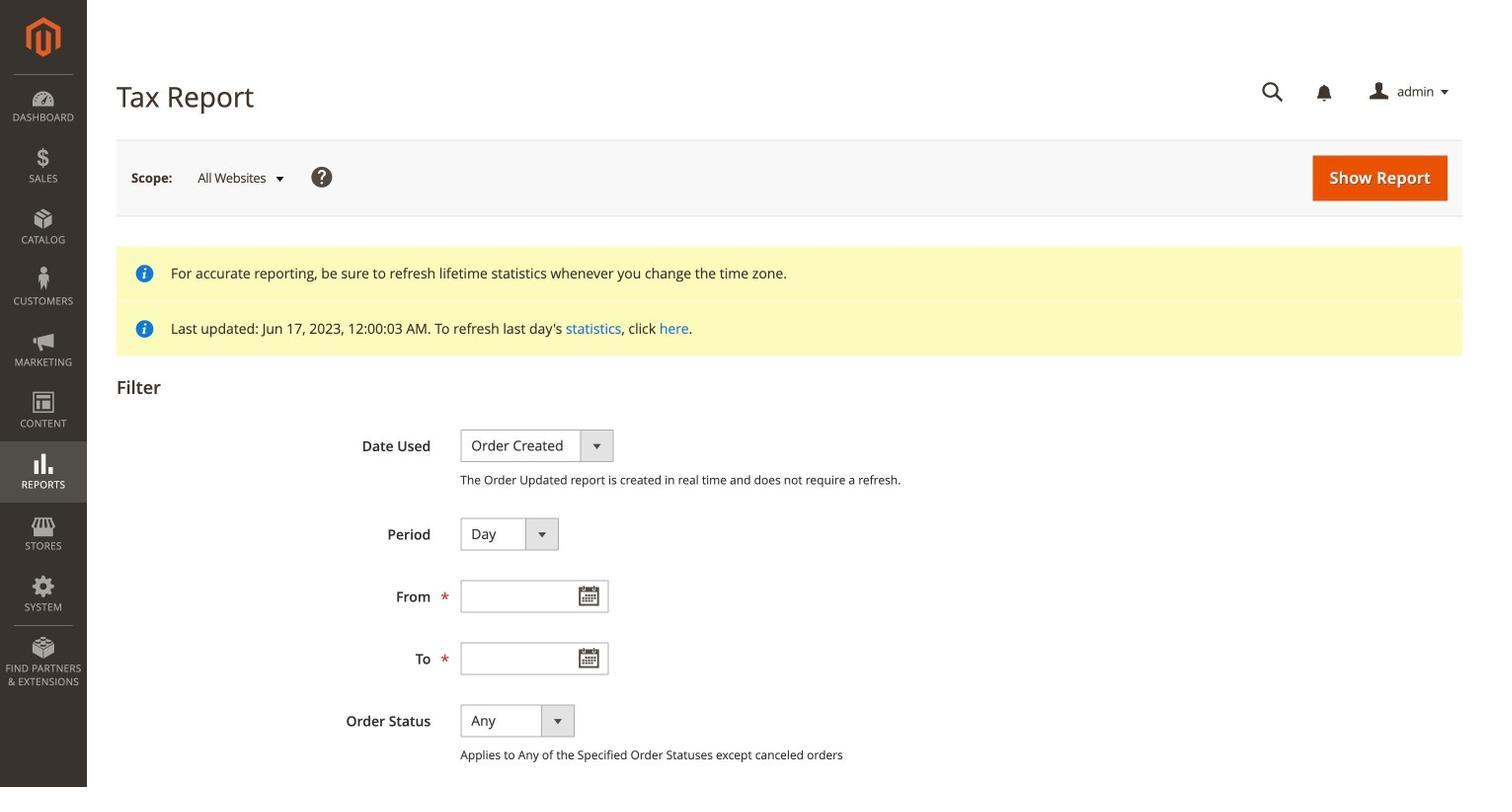 Task type: locate. For each thing, give the bounding box(es) containing it.
magento admin panel image
[[26, 17, 61, 57]]

None text field
[[1248, 75, 1298, 110], [461, 642, 609, 675], [1248, 75, 1298, 110], [461, 642, 609, 675]]

None text field
[[461, 580, 609, 613]]

menu bar
[[0, 74, 87, 698]]



